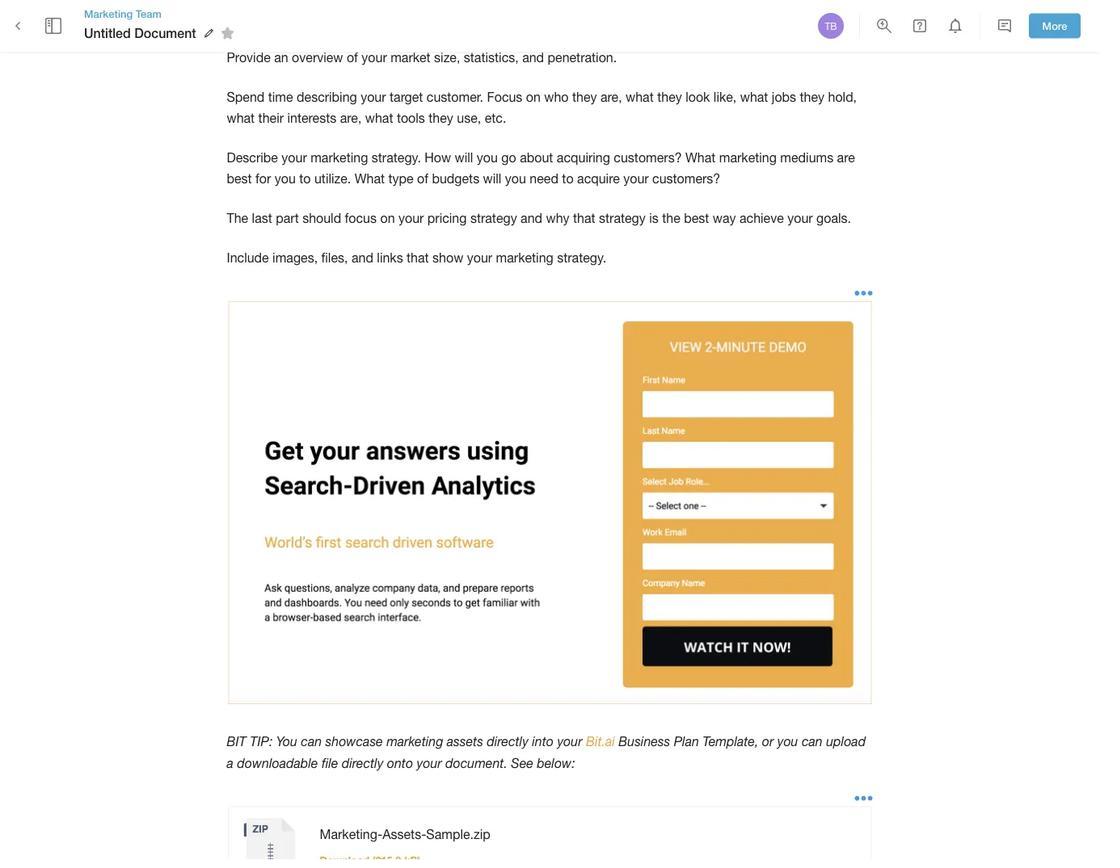 Task type: vqa. For each thing, say whether or not it's contained in the screenshot.
strategy. in Describe your marketing strategy. How will you go about acquiring customers? What marketing mediums are best for you to utilize. What type of budgets will you need to acquire your customers?
yes



Task type: describe. For each thing, give the bounding box(es) containing it.
mediums
[[780, 150, 834, 165]]

they down customer.
[[429, 111, 453, 126]]

last
[[252, 211, 272, 226]]

you
[[276, 734, 297, 750]]

describe
[[227, 150, 278, 165]]

best for way
[[684, 211, 709, 226]]

like,
[[714, 90, 737, 104]]

untitled document
[[84, 25, 196, 41]]

etc.
[[485, 111, 506, 126]]

file
[[322, 756, 338, 771]]

or
[[762, 734, 774, 750]]

bit.ai link
[[586, 734, 615, 750]]

upload
[[826, 734, 866, 750]]

template,
[[703, 734, 758, 750]]

into
[[532, 734, 554, 750]]

use,
[[457, 111, 481, 126]]

marketing
[[84, 7, 133, 20]]

0 horizontal spatial are,
[[340, 111, 362, 126]]

look
[[686, 90, 710, 104]]

your right acquire
[[623, 172, 649, 187]]

your up below:
[[557, 734, 582, 750]]

market
[[391, 50, 431, 65]]

what right like,
[[740, 90, 768, 104]]

1 horizontal spatial directly
[[487, 734, 529, 750]]

0 horizontal spatial what
[[355, 172, 385, 187]]

links
[[377, 251, 403, 266]]

are
[[837, 150, 855, 165]]

directly inside business plan template, or you can upload a downloadable file directly onto your document. see below:
[[342, 756, 383, 771]]

hold,
[[828, 90, 857, 104]]

type
[[388, 172, 414, 187]]

0 vertical spatial customers?
[[614, 150, 682, 165]]

tip:
[[250, 734, 273, 750]]

an
[[274, 50, 288, 65]]

what left look
[[626, 90, 654, 104]]

see
[[511, 756, 533, 771]]

marketing-assets-sample.zip
[[320, 828, 490, 843]]

interests
[[287, 111, 336, 126]]

overview
[[292, 50, 343, 65]]

sample.zip
[[426, 828, 490, 843]]

more
[[1042, 20, 1067, 32]]

focus
[[487, 90, 522, 104]]

your left "pricing"
[[399, 211, 424, 226]]

assets
[[447, 734, 483, 750]]

jobs
[[772, 90, 796, 104]]

include images, files, and links that show your marketing strategy.
[[227, 251, 606, 266]]

pricing
[[427, 211, 467, 226]]

size,
[[434, 50, 460, 65]]

you right for
[[275, 172, 296, 187]]

spend
[[227, 90, 265, 104]]

should
[[302, 211, 341, 226]]

for
[[255, 172, 271, 187]]

0 horizontal spatial of
[[347, 50, 358, 65]]

1 horizontal spatial what
[[685, 150, 716, 165]]

plan
[[674, 734, 699, 750]]

spend time describing your target customer. focus on who they are, what they look like, what jobs they hold, what their interests are, what tools they use, etc.
[[227, 90, 860, 126]]

marketing down the last part should focus on your pricing strategy and why that strategy is the best way achieve your goals.
[[496, 251, 553, 266]]

business plan template, or you can upload a downloadable file directly onto your document. see below:
[[227, 734, 869, 771]]

need
[[530, 172, 558, 187]]

team
[[136, 7, 162, 20]]

marketing team link
[[84, 6, 240, 21]]

acquire
[[577, 172, 620, 187]]

the
[[662, 211, 680, 226]]

0 vertical spatial that
[[573, 211, 595, 226]]

images,
[[272, 251, 318, 266]]

1 vertical spatial that
[[407, 251, 429, 266]]

can inside business plan template, or you can upload a downloadable file directly onto your document. see below:
[[802, 734, 823, 750]]

document.
[[445, 756, 508, 771]]

your left market
[[362, 50, 387, 65]]

your inside business plan template, or you can upload a downloadable file directly onto your document. see below:
[[417, 756, 442, 771]]

strategy. inside describe your marketing strategy. how will you go about acquiring customers? what marketing mediums are best for you to utilize. what type of budgets will you need to acquire your customers?
[[372, 150, 421, 165]]

marketing-
[[320, 828, 382, 843]]

your inside the spend time describing your target customer. focus on who they are, what they look like, what jobs they hold, what their interests are, what tools they use, etc.
[[361, 90, 386, 104]]

they right jobs
[[800, 90, 825, 104]]

the
[[227, 211, 248, 226]]

include
[[227, 251, 269, 266]]

assets-
[[382, 828, 426, 843]]

onto
[[387, 756, 413, 771]]

provide
[[227, 50, 271, 65]]

is
[[649, 211, 659, 226]]

your left goals.
[[787, 211, 813, 226]]

customer.
[[427, 90, 483, 104]]

goals.
[[816, 211, 851, 226]]

marketing up onto
[[386, 734, 443, 750]]

marketing left mediums
[[719, 150, 777, 165]]

penetration.
[[548, 50, 617, 65]]

focus
[[345, 211, 377, 226]]

2 vertical spatial and
[[352, 251, 373, 266]]

bit
[[227, 734, 246, 750]]

what down the spend
[[227, 111, 255, 126]]

how
[[425, 150, 451, 165]]



Task type: locate. For each thing, give the bounding box(es) containing it.
0 vertical spatial and
[[522, 50, 544, 65]]

of inside describe your marketing strategy. how will you go about acquiring customers? what marketing mediums are best for you to utilize. what type of budgets will you need to acquire your customers?
[[417, 172, 428, 187]]

on left who
[[526, 90, 541, 104]]

1 vertical spatial are,
[[340, 111, 362, 126]]

files,
[[321, 251, 348, 266]]

1 horizontal spatial are,
[[601, 90, 622, 104]]

favorite image
[[218, 24, 237, 43]]

part
[[276, 211, 299, 226]]

0 horizontal spatial strategy
[[470, 211, 517, 226]]

what down look
[[685, 150, 716, 165]]

achieve
[[740, 211, 784, 226]]

1 horizontal spatial strategy
[[599, 211, 646, 226]]

tb button
[[816, 11, 846, 41]]

document
[[134, 25, 196, 41]]

1 to from the left
[[299, 172, 311, 187]]

downloadable
[[237, 756, 318, 771]]

customers? up the
[[652, 172, 720, 187]]

0 horizontal spatial can
[[301, 734, 322, 750]]

1 vertical spatial will
[[483, 172, 501, 187]]

strategy
[[470, 211, 517, 226], [599, 211, 646, 226]]

marketing up utilize.
[[311, 150, 368, 165]]

0 vertical spatial of
[[347, 50, 358, 65]]

and right statistics,
[[522, 50, 544, 65]]

0 horizontal spatial will
[[455, 150, 473, 165]]

1 horizontal spatial on
[[526, 90, 541, 104]]

describe your marketing strategy. how will you go about acquiring customers? what marketing mediums are best for you to utilize. what type of budgets will you need to acquire your customers?
[[227, 150, 859, 187]]

of right the type
[[417, 172, 428, 187]]

way
[[713, 211, 736, 226]]

on right 'focus'
[[380, 211, 395, 226]]

0 horizontal spatial that
[[407, 251, 429, 266]]

that right links at the top left of the page
[[407, 251, 429, 266]]

0 vertical spatial directly
[[487, 734, 529, 750]]

of
[[347, 50, 358, 65], [417, 172, 428, 187]]

you inside business plan template, or you can upload a downloadable file directly onto your document. see below:
[[777, 734, 798, 750]]

1 horizontal spatial can
[[802, 734, 823, 750]]

0 vertical spatial what
[[685, 150, 716, 165]]

on
[[526, 90, 541, 104], [380, 211, 395, 226]]

business
[[619, 734, 670, 750]]

you
[[477, 150, 498, 165], [275, 172, 296, 187], [505, 172, 526, 187], [777, 734, 798, 750]]

your right describe
[[282, 150, 307, 165]]

go
[[501, 150, 516, 165]]

can
[[301, 734, 322, 750], [802, 734, 823, 750]]

1 vertical spatial strategy.
[[557, 251, 606, 266]]

2 to from the left
[[562, 172, 574, 187]]

who
[[544, 90, 569, 104]]

tools
[[397, 111, 425, 126]]

describing
[[297, 90, 357, 104]]

bit.ai
[[586, 734, 615, 750]]

customers? up acquire
[[614, 150, 682, 165]]

what
[[626, 90, 654, 104], [740, 90, 768, 104], [227, 111, 255, 126], [365, 111, 393, 126]]

directly down the "showcase"
[[342, 756, 383, 771]]

statistics,
[[464, 50, 519, 65]]

2 can from the left
[[802, 734, 823, 750]]

budgets
[[432, 172, 479, 187]]

best
[[227, 172, 252, 187], [684, 211, 709, 226]]

1 vertical spatial directly
[[342, 756, 383, 771]]

and left links at the top left of the page
[[352, 251, 373, 266]]

utilize.
[[314, 172, 351, 187]]

to left utilize.
[[299, 172, 311, 187]]

they left look
[[657, 90, 682, 104]]

will up budgets
[[455, 150, 473, 165]]

1 horizontal spatial strategy.
[[557, 251, 606, 266]]

will
[[455, 150, 473, 165], [483, 172, 501, 187]]

time
[[268, 90, 293, 104]]

0 horizontal spatial best
[[227, 172, 252, 187]]

1 horizontal spatial will
[[483, 172, 501, 187]]

they right who
[[572, 90, 597, 104]]

their
[[258, 111, 284, 126]]

customers?
[[614, 150, 682, 165], [652, 172, 720, 187]]

more button
[[1029, 13, 1081, 38]]

directly up "see"
[[487, 734, 529, 750]]

marketing
[[311, 150, 368, 165], [719, 150, 777, 165], [496, 251, 553, 266], [386, 734, 443, 750]]

1 horizontal spatial best
[[684, 211, 709, 226]]

1 horizontal spatial that
[[573, 211, 595, 226]]

can left 'upload'
[[802, 734, 823, 750]]

to right need
[[562, 172, 574, 187]]

showcase
[[325, 734, 383, 750]]

tb
[[825, 20, 837, 32]]

and left why
[[521, 211, 542, 226]]

1 horizontal spatial of
[[417, 172, 428, 187]]

1 vertical spatial what
[[355, 172, 385, 187]]

best left for
[[227, 172, 252, 187]]

1 can from the left
[[301, 734, 322, 750]]

below:
[[537, 756, 575, 771]]

strategy. up the type
[[372, 150, 421, 165]]

are,
[[601, 90, 622, 104], [340, 111, 362, 126]]

0 horizontal spatial on
[[380, 211, 395, 226]]

1 vertical spatial customers?
[[652, 172, 720, 187]]

strategy.
[[372, 150, 421, 165], [557, 251, 606, 266]]

untitled
[[84, 25, 131, 41]]

best right the
[[684, 211, 709, 226]]

your right show
[[467, 251, 492, 266]]

strategy left the is
[[599, 211, 646, 226]]

are, down the describing
[[340, 111, 362, 126]]

a
[[227, 756, 233, 771]]

0 vertical spatial will
[[455, 150, 473, 165]]

0 vertical spatial are,
[[601, 90, 622, 104]]

on inside the spend time describing your target customer. focus on who they are, what they look like, what jobs they hold, what their interests are, what tools they use, etc.
[[526, 90, 541, 104]]

that right why
[[573, 211, 595, 226]]

your down bit tip: you can showcase marketing assets directly into your bit.ai
[[417, 756, 442, 771]]

bit tip: you can showcase marketing assets directly into your bit.ai
[[227, 734, 615, 750]]

1 vertical spatial best
[[684, 211, 709, 226]]

0 vertical spatial best
[[227, 172, 252, 187]]

strategy right "pricing"
[[470, 211, 517, 226]]

directly
[[487, 734, 529, 750], [342, 756, 383, 771]]

what left the type
[[355, 172, 385, 187]]

best inside describe your marketing strategy. how will you go about acquiring customers? what marketing mediums are best for you to utilize. what type of budgets will you need to acquire your customers?
[[227, 172, 252, 187]]

0 horizontal spatial to
[[299, 172, 311, 187]]

0 horizontal spatial strategy.
[[372, 150, 421, 165]]

1 vertical spatial on
[[380, 211, 395, 226]]

0 horizontal spatial directly
[[342, 756, 383, 771]]

are, down penetration.
[[601, 90, 622, 104]]

can right you
[[301, 734, 322, 750]]

your
[[362, 50, 387, 65], [361, 90, 386, 104], [282, 150, 307, 165], [623, 172, 649, 187], [399, 211, 424, 226], [787, 211, 813, 226], [467, 251, 492, 266], [557, 734, 582, 750], [417, 756, 442, 771]]

of right the 'overview'
[[347, 50, 358, 65]]

strategy. down why
[[557, 251, 606, 266]]

0 vertical spatial strategy.
[[372, 150, 421, 165]]

what left tools
[[365, 111, 393, 126]]

what
[[685, 150, 716, 165], [355, 172, 385, 187]]

show
[[433, 251, 463, 266]]

why
[[546, 211, 570, 226]]

1 vertical spatial of
[[417, 172, 428, 187]]

target
[[390, 90, 423, 104]]

your left "target"
[[361, 90, 386, 104]]

2 strategy from the left
[[599, 211, 646, 226]]

best for for
[[227, 172, 252, 187]]

marketing team
[[84, 7, 162, 20]]

1 vertical spatial and
[[521, 211, 542, 226]]

you right or in the bottom right of the page
[[777, 734, 798, 750]]

1 horizontal spatial to
[[562, 172, 574, 187]]

0 vertical spatial on
[[526, 90, 541, 104]]

you left go
[[477, 150, 498, 165]]

acquiring
[[557, 150, 610, 165]]

will down go
[[483, 172, 501, 187]]

provide an overview of your market size, statistics, and penetration.
[[227, 50, 617, 65]]

they
[[572, 90, 597, 104], [657, 90, 682, 104], [800, 90, 825, 104], [429, 111, 453, 126]]

the last part should focus on your pricing strategy and why that strategy is the best way achieve your goals.
[[227, 211, 851, 226]]

1 strategy from the left
[[470, 211, 517, 226]]

you down go
[[505, 172, 526, 187]]

and
[[522, 50, 544, 65], [521, 211, 542, 226], [352, 251, 373, 266]]

about
[[520, 150, 553, 165]]



